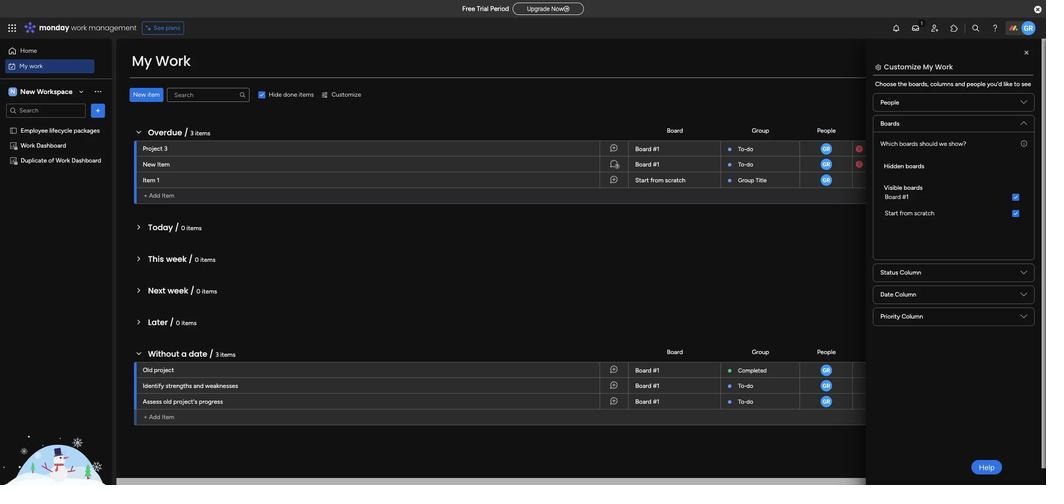 Task type: vqa. For each thing, say whether or not it's contained in the screenshot.
the middle email
no



Task type: locate. For each thing, give the bounding box(es) containing it.
workspace image
[[8, 87, 17, 96]]

list box
[[0, 121, 112, 287], [881, 152, 1027, 223]]

start
[[635, 177, 649, 184], [885, 210, 898, 217]]

2 vertical spatial dapulse dropdown down arrow image
[[1021, 313, 1027, 323]]

1 vertical spatial and
[[193, 382, 204, 390]]

0 vertical spatial +
[[144, 192, 148, 200]]

0 horizontal spatial status
[[881, 269, 899, 277]]

1 horizontal spatial work
[[71, 23, 87, 33]]

0 vertical spatial start from scratch
[[635, 177, 686, 184]]

board
[[667, 127, 683, 134], [635, 145, 652, 153], [635, 161, 652, 168], [885, 193, 901, 201], [667, 348, 683, 356], [635, 367, 652, 374], [635, 382, 652, 390], [635, 398, 652, 406]]

v2 overdue deadline image
[[856, 145, 863, 153]]

completed
[[738, 367, 767, 374]]

dapulse dropdown down arrow image for which boards should we show?
[[1021, 99, 1027, 109]]

items right overdue
[[195, 130, 210, 137]]

priority for priority
[[997, 127, 1017, 134]]

1 horizontal spatial dashboard
[[72, 157, 101, 164]]

which
[[881, 140, 898, 148]]

board #1 link
[[634, 141, 715, 158], [634, 156, 715, 173], [634, 363, 715, 379], [634, 378, 715, 395], [634, 394, 715, 410]]

work down home
[[29, 62, 43, 70]]

1 image
[[918, 18, 926, 28]]

column up date column
[[900, 269, 921, 277]]

0 down this week / 0 items
[[196, 288, 200, 295]]

items inside 'without a date / 3 items'
[[220, 351, 236, 359]]

0 vertical spatial work
[[71, 23, 87, 33]]

5 board #1 from the top
[[635, 398, 660, 406]]

work up 'columns'
[[935, 62, 953, 72]]

upgrade
[[527, 5, 550, 12]]

1 horizontal spatial from
[[900, 210, 913, 217]]

2 vertical spatial greg robinson image
[[820, 395, 833, 408]]

customize for customize
[[332, 91, 361, 98]]

1 to-do from the top
[[738, 146, 753, 152]]

help
[[979, 463, 995, 472]]

items up next week / 0 items
[[200, 256, 216, 264]]

2 vertical spatial 3
[[215, 351, 219, 359]]

0 up next week / 0 items
[[195, 256, 199, 264]]

1 horizontal spatial and
[[955, 80, 965, 88]]

1 horizontal spatial scratch
[[914, 210, 935, 217]]

work for monday
[[71, 23, 87, 33]]

new left item
[[133, 91, 146, 98]]

start inside list box
[[885, 210, 898, 217]]

monday work management
[[39, 23, 137, 33]]

3 right project
[[164, 145, 168, 152]]

group for /
[[752, 348, 769, 356]]

my up boards,
[[923, 62, 933, 72]]

visible boards heading
[[884, 183, 923, 192]]

1 horizontal spatial status
[[936, 127, 954, 134]]

5 board #1 link from the top
[[634, 394, 715, 410]]

2 horizontal spatial 3
[[215, 351, 219, 359]]

1 horizontal spatial customize
[[884, 62, 921, 72]]

week for this
[[166, 254, 187, 265]]

board #1
[[635, 145, 660, 153], [635, 161, 660, 168], [635, 367, 660, 374], [635, 382, 660, 390], [635, 398, 660, 406]]

0 vertical spatial 3
[[190, 130, 194, 137]]

without a date / 3 items
[[148, 348, 236, 359]]

list box containing employee lifecycle packages
[[0, 121, 112, 287]]

add down the assess
[[149, 414, 160, 421]]

work right the monday
[[71, 23, 87, 33]]

nov left "23"
[[881, 146, 892, 152]]

0 horizontal spatial 1
[[157, 177, 159, 184]]

none search field inside main content
[[167, 88, 250, 102]]

boards for hidden
[[906, 163, 925, 170]]

start from scratch inside list box
[[885, 210, 935, 217]]

items down this week / 0 items
[[202, 288, 217, 295]]

+
[[144, 192, 148, 200], [144, 414, 148, 421]]

1 greg robinson image from the top
[[820, 158, 833, 171]]

boards,
[[909, 80, 929, 88]]

help image
[[991, 24, 1000, 33]]

done
[[283, 91, 297, 98]]

apps image
[[950, 24, 959, 33]]

1 vertical spatial from
[[900, 210, 913, 217]]

and left people
[[955, 80, 965, 88]]

nov left 28
[[881, 161, 891, 168]]

0 horizontal spatial start
[[635, 177, 649, 184]]

1 vertical spatial add
[[149, 414, 160, 421]]

0 vertical spatial status
[[936, 127, 954, 134]]

1 + add item from the top
[[144, 192, 174, 200]]

3 inside overdue / 3 items
[[190, 130, 194, 137]]

1 vertical spatial week
[[168, 285, 188, 296]]

0 horizontal spatial 3
[[164, 145, 168, 152]]

0 horizontal spatial priority
[[881, 313, 900, 320]]

0 vertical spatial from
[[651, 177, 664, 184]]

work right the of
[[56, 157, 70, 164]]

/ right overdue
[[184, 127, 188, 138]]

#1 for third board #1 link from the bottom
[[653, 367, 660, 374]]

status up date column
[[881, 269, 899, 277]]

0 vertical spatial date
[[877, 127, 890, 134]]

people for /
[[817, 348, 836, 356]]

items right date
[[220, 351, 236, 359]]

priority for priority column
[[881, 313, 900, 320]]

+ add item
[[144, 192, 174, 200], [144, 414, 174, 421]]

people
[[967, 80, 986, 88]]

1 board #1 link from the top
[[634, 141, 715, 158]]

+ down the assess
[[144, 414, 148, 421]]

add down "item 1"
[[149, 192, 160, 200]]

1 vertical spatial start from scratch
[[885, 210, 935, 217]]

dapulse dropdown down arrow image for status column
[[1021, 269, 1027, 279]]

2 to-do from the top
[[738, 161, 753, 168]]

work
[[71, 23, 87, 33], [29, 62, 43, 70]]

item down old
[[162, 414, 174, 421]]

column for priority column
[[902, 313, 923, 320]]

my for my work
[[132, 51, 152, 71]]

0 vertical spatial group
[[752, 127, 769, 134]]

without
[[148, 348, 179, 359]]

group for items
[[752, 127, 769, 134]]

4 board #1 from the top
[[635, 382, 660, 390]]

1 horizontal spatial priority
[[997, 127, 1017, 134]]

customize inside button
[[332, 91, 361, 98]]

dapulse dropdown down arrow image for date column
[[1021, 291, 1027, 301]]

column up priority column
[[895, 291, 917, 299]]

status column
[[881, 269, 921, 277]]

lifecycle
[[49, 127, 72, 134]]

new
[[20, 87, 35, 96], [133, 91, 146, 98], [143, 161, 156, 168]]

column down date column
[[902, 313, 923, 320]]

dapulse dropdown down arrow image
[[1021, 269, 1027, 279], [1021, 291, 1027, 301]]

1 vertical spatial work
[[29, 62, 43, 70]]

column for date column
[[895, 291, 917, 299]]

search everything image
[[972, 24, 980, 33]]

+ down "item 1"
[[144, 192, 148, 200]]

/ up next week / 0 items
[[189, 254, 193, 265]]

1 vertical spatial date
[[881, 291, 894, 299]]

to-do
[[738, 146, 753, 152], [738, 161, 753, 168], [738, 383, 753, 389], [738, 399, 753, 405]]

new right n
[[20, 87, 35, 96]]

1 vertical spatial 1
[[157, 177, 159, 184]]

and right the strengths
[[193, 382, 204, 390]]

item up today / 0 items
[[162, 192, 174, 200]]

boards right visible
[[904, 184, 923, 192]]

2 vertical spatial group
[[752, 348, 769, 356]]

0 right today
[[181, 225, 185, 232]]

assess old project's progress
[[143, 398, 223, 406]]

/ right date
[[209, 348, 213, 359]]

list box inside main content
[[881, 152, 1027, 223]]

hidden boards heading
[[884, 162, 925, 171]]

0 vertical spatial dapulse dropdown down arrow image
[[1021, 99, 1027, 109]]

my inside main content
[[923, 62, 933, 72]]

0 vertical spatial customize
[[884, 62, 921, 72]]

1 vertical spatial customize
[[332, 91, 361, 98]]

date
[[189, 348, 207, 359]]

my up new item
[[132, 51, 152, 71]]

dapulse rightstroke image
[[564, 6, 570, 12]]

0 vertical spatial start
[[635, 177, 649, 184]]

boards
[[900, 140, 918, 148], [906, 163, 925, 170], [904, 184, 923, 192]]

/
[[184, 127, 188, 138], [175, 222, 179, 233], [189, 254, 193, 265], [190, 285, 194, 296], [170, 317, 174, 328], [209, 348, 213, 359]]

workspace
[[37, 87, 73, 96]]

+ add item down the assess
[[144, 414, 174, 421]]

1 horizontal spatial 3
[[190, 130, 194, 137]]

None search field
[[167, 88, 250, 102]]

public board image
[[9, 126, 18, 135]]

search image
[[239, 91, 246, 98]]

this
[[148, 254, 164, 265]]

dapulse dropdown down arrow image
[[1021, 99, 1027, 109], [1021, 116, 1027, 126], [1021, 313, 1027, 323]]

week for next
[[168, 285, 188, 296]]

new item button
[[130, 88, 163, 102]]

1 vertical spatial start
[[885, 210, 898, 217]]

strengths
[[166, 382, 192, 390]]

0 horizontal spatial scratch
[[665, 177, 686, 184]]

dashboard down packages
[[72, 157, 101, 164]]

date
[[877, 127, 890, 134], [881, 291, 894, 299]]

0 vertical spatial scratch
[[665, 177, 686, 184]]

0 horizontal spatial list box
[[0, 121, 112, 287]]

0 right "later"
[[176, 319, 180, 327]]

start from scratch link
[[634, 172, 715, 189]]

1 horizontal spatial list box
[[881, 152, 1027, 223]]

inbox image
[[911, 24, 920, 33]]

my inside button
[[19, 62, 28, 70]]

1 vertical spatial column
[[895, 291, 917, 299]]

upgrade now link
[[513, 3, 584, 15]]

1 vertical spatial 3
[[164, 145, 168, 152]]

boards inside heading
[[906, 163, 925, 170]]

of
[[48, 157, 54, 164]]

today / 0 items
[[148, 222, 202, 233]]

0 vertical spatial week
[[166, 254, 187, 265]]

boards
[[881, 120, 900, 127]]

new workspace
[[20, 87, 73, 96]]

2 dapulse dropdown down arrow image from the top
[[1021, 291, 1027, 301]]

1 vertical spatial greg robinson image
[[820, 364, 833, 377]]

my work button
[[5, 59, 94, 73]]

Search in workspace field
[[18, 105, 73, 116]]

item
[[157, 161, 170, 168], [143, 177, 155, 184], [162, 192, 174, 200], [162, 414, 174, 421]]

my
[[132, 51, 152, 71], [923, 62, 933, 72], [19, 62, 28, 70]]

my work
[[19, 62, 43, 70]]

1 do from the top
[[747, 146, 753, 152]]

dapulse close image
[[1035, 5, 1042, 14]]

to-
[[738, 146, 747, 152], [738, 161, 747, 168], [738, 383, 747, 389], [738, 399, 747, 405]]

0 vertical spatial add
[[149, 192, 160, 200]]

greg robinson image for old project
[[820, 364, 833, 377]]

assess
[[143, 398, 162, 406]]

0 vertical spatial boards
[[900, 140, 918, 148]]

see
[[154, 24, 164, 32]]

dashboard up the of
[[36, 142, 66, 149]]

0 inside this week / 0 items
[[195, 256, 199, 264]]

1 vertical spatial dapulse dropdown down arrow image
[[1021, 116, 1027, 126]]

0
[[181, 225, 185, 232], [195, 256, 199, 264], [196, 288, 200, 295], [176, 319, 180, 327]]

0 vertical spatial priority
[[997, 127, 1017, 134]]

1 vertical spatial priority
[[881, 313, 900, 320]]

0 horizontal spatial start from scratch
[[635, 177, 686, 184]]

nov for nov 28
[[881, 161, 891, 168]]

option
[[0, 123, 112, 124]]

boards right 28
[[906, 163, 925, 170]]

free trial period
[[462, 5, 509, 13]]

new for new item
[[133, 91, 146, 98]]

1 add from the top
[[149, 192, 160, 200]]

1 vertical spatial people
[[817, 127, 836, 134]]

0 vertical spatial nov
[[881, 146, 892, 152]]

1 nov from the top
[[881, 146, 892, 152]]

my down home
[[19, 62, 28, 70]]

1 vertical spatial +
[[144, 414, 148, 421]]

column
[[900, 269, 921, 277], [895, 291, 917, 299], [902, 313, 923, 320]]

date for date column
[[881, 291, 894, 299]]

2 vertical spatial column
[[902, 313, 923, 320]]

dashboard
[[36, 142, 66, 149], [72, 157, 101, 164]]

items up 'without a date / 3 items'
[[181, 319, 197, 327]]

items up this week / 0 items
[[187, 225, 202, 232]]

#1 for 2nd board #1 link from the bottom of the main content containing overdue /
[[653, 382, 660, 390]]

3 dapulse dropdown down arrow image from the top
[[1021, 313, 1027, 323]]

week right this
[[166, 254, 187, 265]]

1 dapulse dropdown down arrow image from the top
[[1021, 99, 1027, 109]]

3 greg robinson image from the top
[[820, 395, 833, 408]]

weaknesses
[[205, 382, 238, 390]]

3 right date
[[215, 351, 219, 359]]

date up which
[[877, 127, 890, 134]]

work inside the my work button
[[29, 62, 43, 70]]

columns
[[931, 80, 954, 88]]

dapulse dropdown down arrow image for hidden boards
[[1021, 116, 1027, 126]]

new up "item 1"
[[143, 161, 156, 168]]

new for new workspace
[[20, 87, 35, 96]]

greg robinson image
[[820, 158, 833, 171], [820, 364, 833, 377], [820, 395, 833, 408]]

new inside 'button'
[[133, 91, 146, 98]]

0 vertical spatial greg robinson image
[[820, 158, 833, 171]]

priority column
[[881, 313, 923, 320]]

next week / 0 items
[[148, 285, 217, 296]]

3 do from the top
[[747, 383, 753, 389]]

2 + add item from the top
[[144, 414, 174, 421]]

2 vertical spatial boards
[[904, 184, 923, 192]]

week right the next
[[168, 285, 188, 296]]

date down "status column"
[[881, 291, 894, 299]]

1 vertical spatial scratch
[[914, 210, 935, 217]]

1 vertical spatial + add item
[[144, 414, 174, 421]]

0 horizontal spatial my
[[19, 62, 28, 70]]

status
[[936, 127, 954, 134], [881, 269, 899, 277]]

new for new item
[[143, 161, 156, 168]]

2 + from the top
[[144, 414, 148, 421]]

status up we
[[936, 127, 954, 134]]

greg robinson image
[[1022, 21, 1036, 35], [820, 142, 833, 156], [820, 174, 833, 187], [820, 379, 833, 392]]

old
[[143, 367, 153, 374]]

0 inside later / 0 items
[[176, 319, 180, 327]]

0 horizontal spatial customize
[[332, 91, 361, 98]]

2 horizontal spatial my
[[923, 62, 933, 72]]

2 vertical spatial people
[[817, 348, 836, 356]]

0 vertical spatial column
[[900, 269, 921, 277]]

week
[[166, 254, 187, 265], [168, 285, 188, 296]]

0 vertical spatial + add item
[[144, 192, 174, 200]]

1 dapulse dropdown down arrow image from the top
[[1021, 269, 1027, 279]]

work inside main content
[[935, 62, 953, 72]]

1 vertical spatial boards
[[906, 163, 925, 170]]

invite members image
[[931, 24, 940, 33]]

from
[[651, 177, 664, 184], [900, 210, 913, 217]]

0 horizontal spatial work
[[29, 62, 43, 70]]

0 vertical spatial 1
[[617, 163, 618, 169]]

1 horizontal spatial start
[[885, 210, 898, 217]]

lottie animation image
[[0, 396, 112, 485]]

#1 inside the visible boards board #1
[[903, 193, 909, 201]]

4 do from the top
[[747, 399, 753, 405]]

priority
[[997, 127, 1017, 134], [881, 313, 900, 320]]

0 vertical spatial dapulse dropdown down arrow image
[[1021, 269, 1027, 279]]

0 horizontal spatial and
[[193, 382, 204, 390]]

1 horizontal spatial my
[[132, 51, 152, 71]]

1
[[617, 163, 618, 169], [157, 177, 159, 184]]

1 vertical spatial status
[[881, 269, 899, 277]]

1 vertical spatial nov
[[881, 161, 891, 168]]

boards right "23"
[[900, 140, 918, 148]]

main content containing overdue /
[[116, 39, 1042, 485]]

period
[[490, 5, 509, 13]]

+ add item down "item 1"
[[144, 192, 174, 200]]

boards inside the visible boards board #1
[[904, 184, 923, 192]]

trial
[[477, 5, 489, 13]]

1 horizontal spatial start from scratch
[[885, 210, 935, 217]]

302390365
[[992, 469, 1024, 476]]

2 nov from the top
[[881, 161, 891, 168]]

0 vertical spatial and
[[955, 80, 965, 88]]

customize for customize my work
[[884, 62, 921, 72]]

0 horizontal spatial dashboard
[[36, 142, 66, 149]]

2 dapulse dropdown down arrow image from the top
[[1021, 116, 1027, 126]]

and
[[955, 80, 965, 88], [193, 382, 204, 390]]

main content
[[116, 39, 1042, 485]]

start from scratch
[[635, 177, 686, 184], [885, 210, 935, 217]]

new inside workspace selection element
[[20, 87, 35, 96]]

1 vertical spatial dapulse dropdown down arrow image
[[1021, 291, 1027, 301]]

do
[[747, 146, 753, 152], [747, 161, 753, 168], [747, 383, 753, 389], [747, 399, 753, 405]]

3 right overdue
[[190, 130, 194, 137]]

2 greg robinson image from the top
[[820, 364, 833, 377]]

#1
[[653, 145, 660, 153], [653, 161, 660, 168], [903, 193, 909, 201], [653, 367, 660, 374], [653, 382, 660, 390], [653, 398, 660, 406]]

add
[[149, 192, 160, 200], [149, 414, 160, 421]]

customize button
[[318, 88, 365, 102]]

next
[[148, 285, 166, 296]]

list box containing hidden boards
[[881, 152, 1027, 223]]

like
[[1004, 80, 1013, 88]]



Task type: describe. For each thing, give the bounding box(es) containing it.
show?
[[949, 140, 966, 148]]

0 vertical spatial dashboard
[[36, 142, 66, 149]]

workspace options image
[[94, 87, 102, 96]]

workspace selection element
[[8, 86, 74, 97]]

select product image
[[8, 24, 17, 33]]

2 add from the top
[[149, 414, 160, 421]]

items inside next week / 0 items
[[202, 288, 217, 295]]

status for status
[[936, 127, 954, 134]]

plans
[[166, 24, 180, 32]]

to
[[1014, 80, 1020, 88]]

1 vertical spatial dashboard
[[72, 157, 101, 164]]

0 inside next week / 0 items
[[196, 288, 200, 295]]

visible
[[884, 184, 902, 192]]

old project
[[143, 367, 174, 374]]

nov 23
[[881, 146, 899, 152]]

work for my
[[29, 62, 43, 70]]

start inside start from scratch link
[[635, 177, 649, 184]]

hidden boards
[[884, 163, 925, 170]]

my work
[[132, 51, 191, 71]]

id: 302390365
[[983, 469, 1024, 476]]

/ right "later"
[[170, 317, 174, 328]]

23
[[893, 146, 899, 152]]

3 to- from the top
[[738, 383, 747, 389]]

hide done items
[[269, 91, 314, 98]]

items inside overdue / 3 items
[[195, 130, 210, 137]]

help button
[[972, 460, 1002, 475]]

later
[[148, 317, 168, 328]]

choose
[[875, 80, 897, 88]]

see plans
[[154, 24, 180, 32]]

now
[[551, 5, 564, 12]]

duplicate of work dashboard
[[21, 157, 101, 164]]

3 inside 'without a date / 3 items'
[[215, 351, 219, 359]]

item
[[148, 91, 160, 98]]

items inside later / 0 items
[[181, 319, 197, 327]]

1 vertical spatial group
[[738, 177, 754, 184]]

item down project 3
[[157, 161, 170, 168]]

new item
[[143, 161, 170, 168]]

28
[[893, 161, 899, 168]]

progress
[[199, 398, 223, 406]]

work down plans
[[155, 51, 191, 71]]

greg robinson image for assess old project's progress
[[820, 395, 833, 408]]

1 to- from the top
[[738, 146, 747, 152]]

Filter dashboard by text search field
[[167, 88, 250, 102]]

the
[[898, 80, 907, 88]]

work dashboard
[[21, 142, 66, 149]]

date column
[[881, 291, 917, 299]]

today
[[148, 222, 173, 233]]

#1 for second board #1 link from the top
[[653, 161, 660, 168]]

title
[[756, 177, 767, 184]]

private dashboard image
[[9, 156, 18, 165]]

identify strengths and weaknesses
[[143, 382, 238, 390]]

hidden
[[884, 163, 904, 170]]

item 1
[[143, 177, 159, 184]]

date for date
[[877, 127, 890, 134]]

see plans button
[[142, 22, 184, 35]]

visible boards board #1
[[884, 184, 923, 201]]

id:
[[983, 469, 990, 476]]

my for my work
[[19, 62, 28, 70]]

nov 28
[[881, 161, 899, 168]]

project
[[143, 145, 163, 152]]

customize my work
[[884, 62, 953, 72]]

items inside this week / 0 items
[[200, 256, 216, 264]]

employee lifecycle packages
[[21, 127, 100, 134]]

items right "done"
[[299, 91, 314, 98]]

upgrade now
[[527, 5, 564, 12]]

1 horizontal spatial 1
[[617, 163, 618, 169]]

free
[[462, 5, 475, 13]]

project
[[154, 367, 174, 374]]

#1 for 5th board #1 link from the bottom
[[653, 145, 660, 153]]

4 to- from the top
[[738, 399, 747, 405]]

duplicate
[[21, 157, 47, 164]]

0 inside today / 0 items
[[181, 225, 185, 232]]

0 horizontal spatial from
[[651, 177, 664, 184]]

3 to-do from the top
[[738, 383, 753, 389]]

people for items
[[817, 127, 836, 134]]

identify
[[143, 382, 164, 390]]

v2 info image
[[1021, 139, 1027, 149]]

monday
[[39, 23, 69, 33]]

2 to- from the top
[[738, 161, 747, 168]]

packages
[[74, 127, 100, 134]]

options image
[[94, 106, 102, 115]]

column for status column
[[900, 269, 921, 277]]

2 board #1 from the top
[[635, 161, 660, 168]]

v2 overdue deadline image
[[856, 160, 863, 169]]

board inside the visible boards board #1
[[885, 193, 901, 201]]

n
[[10, 88, 15, 95]]

boards for which
[[900, 140, 918, 148]]

later / 0 items
[[148, 317, 197, 328]]

group title
[[738, 177, 767, 184]]

from inside list box
[[900, 210, 913, 217]]

a
[[181, 348, 187, 359]]

nov for nov 23
[[881, 146, 892, 152]]

/ right today
[[175, 222, 179, 233]]

project's
[[173, 398, 197, 406]]

3 board #1 link from the top
[[634, 363, 715, 379]]

private dashboard image
[[9, 141, 18, 150]]

choose the boards, columns and people you'd like to see
[[875, 80, 1031, 88]]

old
[[163, 398, 172, 406]]

boards for visible
[[904, 184, 923, 192]]

this week / 0 items
[[148, 254, 216, 265]]

2 board #1 link from the top
[[634, 156, 715, 173]]

1 board #1 from the top
[[635, 145, 660, 153]]

overdue
[[148, 127, 182, 138]]

project 3
[[143, 145, 168, 152]]

items inside today / 0 items
[[187, 225, 202, 232]]

/ down this week / 0 items
[[190, 285, 194, 296]]

4 to-do from the top
[[738, 399, 753, 405]]

notifications image
[[892, 24, 901, 33]]

management
[[89, 23, 137, 33]]

home button
[[5, 44, 94, 58]]

should
[[920, 140, 938, 148]]

home
[[20, 47, 37, 54]]

lottie animation element
[[0, 396, 112, 485]]

#1 for 5th board #1 link
[[653, 398, 660, 406]]

3 board #1 from the top
[[635, 367, 660, 374]]

employee
[[21, 127, 48, 134]]

see
[[1022, 80, 1031, 88]]

you'd
[[987, 80, 1002, 88]]

overdue / 3 items
[[148, 127, 210, 138]]

work right private dashboard icon
[[21, 142, 35, 149]]

which boards should we show?
[[881, 140, 966, 148]]

0 vertical spatial people
[[881, 99, 899, 106]]

we
[[939, 140, 947, 148]]

status for status column
[[881, 269, 899, 277]]

1 + from the top
[[144, 192, 148, 200]]

2 do from the top
[[747, 161, 753, 168]]

item down new item
[[143, 177, 155, 184]]

4 board #1 link from the top
[[634, 378, 715, 395]]



